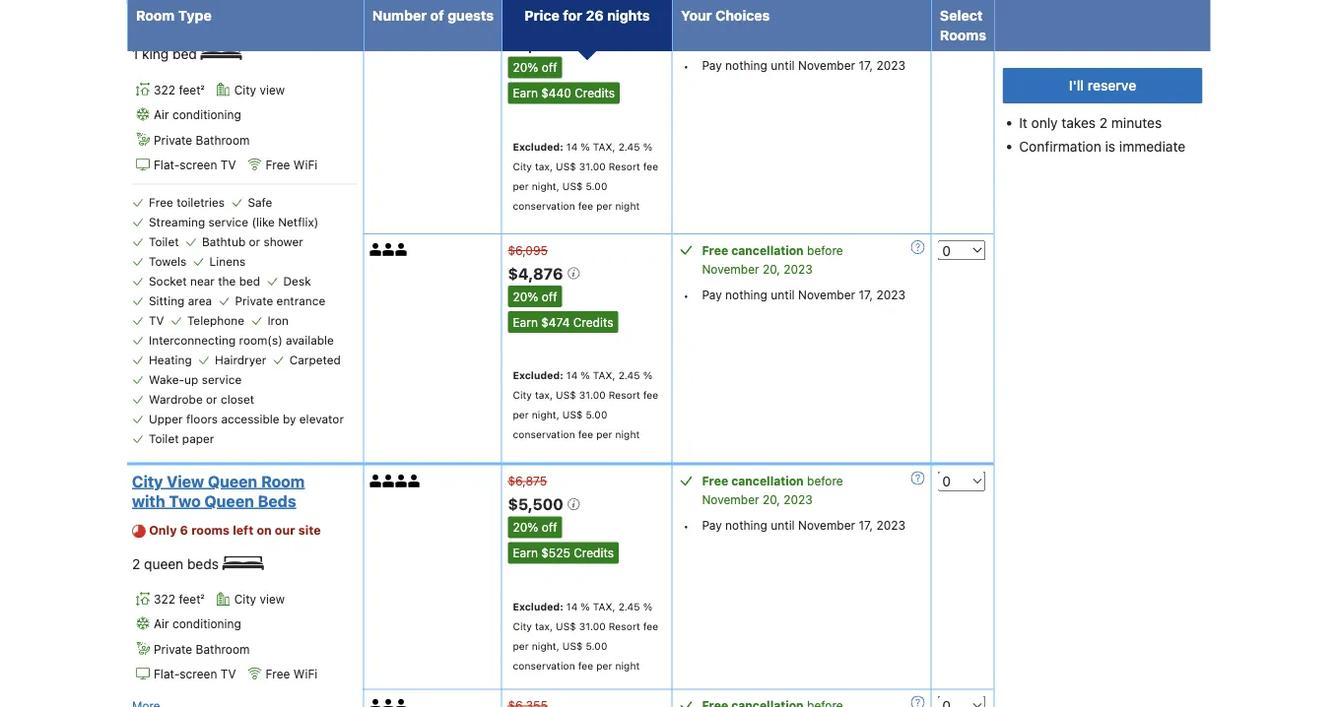 Task type: locate. For each thing, give the bounding box(es) containing it.
feet² down 1 king bed
[[179, 83, 205, 97]]

it only takes 2 minutes confirmation is immediate
[[1019, 115, 1185, 155]]

i'll reserve button
[[1003, 68, 1203, 103]]

off for $4,460
[[542, 61, 557, 75]]

0 vertical spatial service
[[208, 216, 248, 229]]

20% off. you're getting a reduced rate because this property is offering a discount.. element down $4,460
[[508, 57, 562, 79]]

free
[[702, 15, 728, 28], [266, 158, 290, 172], [149, 196, 173, 210], [702, 244, 728, 257], [702, 475, 728, 489], [266, 668, 290, 682]]

conservation
[[513, 200, 575, 212], [513, 429, 575, 441], [513, 660, 575, 672]]

1 vertical spatial •
[[683, 289, 689, 303]]

•
[[683, 60, 689, 74], [683, 289, 689, 303], [683, 520, 689, 534]]

2 until from the top
[[771, 288, 795, 302]]

2 14 % tax, 2.45 % city tax, us$ 31.00 resort fee per night, us$ 5.00 conservation fee per night from the top
[[513, 370, 658, 441]]

0 vertical spatial 20%
[[513, 61, 538, 75]]

2.45 for $4,876
[[618, 370, 640, 382]]

nothing
[[725, 59, 767, 73], [725, 288, 767, 302], [725, 519, 767, 533]]

3 17, from the top
[[859, 519, 873, 533]]

1 air from the top
[[154, 108, 169, 122]]

0 vertical spatial bed
[[172, 47, 197, 63]]

room for city view queen room with two queen beds
[[261, 472, 305, 491]]

cancellation for 1st more details on meals and payment options image from the top of the page
[[731, 244, 804, 257]]

occupancy image
[[370, 15, 383, 27], [383, 15, 395, 27], [383, 244, 395, 256], [395, 244, 408, 256], [370, 475, 383, 488], [395, 475, 408, 488], [408, 475, 421, 488], [370, 700, 383, 707], [395, 700, 408, 707]]

2 vertical spatial nothing
[[725, 519, 767, 533]]

20% off. you're getting a reduced rate because this property is offering a discount.. element down $5,500
[[508, 517, 562, 539]]

earn for $5,500
[[513, 547, 538, 561]]

1 5.00 from the top
[[586, 180, 607, 192]]

3 tax, from the top
[[535, 621, 553, 633]]

tax, down "$525"
[[535, 621, 553, 633]]

0 vertical spatial 17,
[[859, 59, 873, 73]]

night, down "$525"
[[532, 641, 559, 652]]

2 city view from the top
[[234, 593, 285, 607]]

entrance
[[276, 294, 325, 308]]

20% off for $5,500
[[513, 521, 557, 535]]

1 vertical spatial city view
[[234, 593, 285, 607]]

1 vertical spatial 20% off
[[513, 290, 557, 304]]

occupancy image
[[370, 244, 383, 256], [383, 475, 395, 488], [383, 700, 395, 707]]

1 vertical spatial until
[[771, 288, 795, 302]]

city up with on the left of page
[[132, 472, 163, 491]]

2 vertical spatial night,
[[532, 641, 559, 652]]

0 vertical spatial view
[[260, 83, 285, 97]]

1 20% off. you're getting a reduced rate because this property is offering a discount.. element from the top
[[508, 57, 562, 79]]

until
[[771, 59, 795, 73], [771, 288, 795, 302], [771, 519, 795, 533]]

14 % tax, 2.45 % city tax, us$ 31.00 resort fee per night, us$ 5.00 conservation fee per night down earn $440 credits
[[513, 141, 658, 212]]

king
[[142, 47, 169, 63]]

earn left "$525"
[[513, 547, 538, 561]]

3 14 % tax, 2.45 % city tax, us$ 31.00 resort fee per night, us$ 5.00 conservation fee per night from the top
[[513, 601, 658, 672]]

earn for $4,460
[[513, 87, 538, 101]]

city down earn $474 credits
[[513, 390, 532, 402]]

night, for $5,500
[[532, 641, 559, 652]]

off down $4,460
[[542, 61, 557, 75]]

night for $4,876
[[615, 429, 640, 441]]

31.00 down earn $474 credits
[[579, 390, 606, 402]]

1 conditioning from the top
[[172, 108, 241, 122]]

air down queen at the left
[[154, 618, 169, 632]]

excluded: for $4,876
[[513, 370, 563, 382]]

0 vertical spatial night,
[[532, 180, 559, 192]]

1 vertical spatial view
[[167, 472, 204, 491]]

view inside "city view queen room with two queen beds"
[[167, 472, 204, 491]]

city down earn $440 credits
[[513, 161, 532, 173]]

city view down city view king room link
[[234, 83, 285, 97]]

shower
[[264, 235, 303, 249]]

0 vertical spatial conservation
[[513, 200, 575, 212]]

3 free cancellation from the top
[[702, 475, 804, 489]]

3 • from the top
[[683, 520, 689, 534]]

1 before from the top
[[807, 15, 843, 28]]

before for 1st more details on meals and payment options image from the top of the page
[[807, 244, 843, 257]]

toilet
[[149, 235, 179, 249], [149, 432, 179, 446]]

wardrobe
[[149, 393, 203, 407]]

3 5.00 from the top
[[586, 641, 607, 652]]

14 for $4,876
[[566, 370, 578, 382]]

private
[[154, 133, 192, 147], [235, 294, 273, 308], [154, 643, 192, 657]]

earn left $440
[[513, 87, 538, 101]]

1 vertical spatial air
[[154, 618, 169, 632]]

2 conservation from the top
[[513, 429, 575, 441]]

$440
[[541, 87, 571, 101]]

2 vertical spatial cancellation
[[731, 475, 804, 489]]

1 31.00 from the top
[[579, 161, 606, 173]]

accessible
[[221, 413, 279, 426]]

14 % tax, 2.45 % city tax, us$ 31.00 resort fee per night, us$ 5.00 conservation fee per night down earn $525 credits
[[513, 601, 658, 672]]

2 inside it only takes 2 minutes confirmation is immediate
[[1099, 115, 1108, 131]]

resort down earn $440 credits
[[609, 161, 640, 173]]

1 city view from the top
[[234, 83, 285, 97]]

cancellation for more details on meals and payment options icon
[[731, 475, 804, 489]]

iron
[[267, 314, 289, 328]]

1 vertical spatial screen
[[180, 668, 217, 682]]

service up closet
[[202, 373, 242, 387]]

2 night from the top
[[615, 429, 640, 441]]

tv
[[220, 158, 236, 172], [149, 314, 164, 328], [220, 668, 236, 682]]

room
[[136, 7, 175, 24], [246, 12, 290, 31], [261, 472, 305, 491]]

or
[[249, 235, 260, 249], [206, 393, 217, 407]]

2 free wifi from the top
[[266, 668, 318, 682]]

toilet for toilet
[[149, 235, 179, 249]]

14
[[566, 141, 578, 153], [566, 370, 578, 382], [566, 601, 578, 613]]

2 vertical spatial •
[[683, 520, 689, 534]]

2 view from the top
[[260, 593, 285, 607]]

before november 20, 2023 for more details on meals and payment options icon
[[702, 475, 843, 507]]

$474
[[541, 316, 570, 330]]

0 vertical spatial until
[[771, 59, 795, 73]]

0 vertical spatial tv
[[220, 158, 236, 172]]

2 feet² from the top
[[179, 593, 205, 607]]

private entrance
[[235, 294, 325, 308]]

20% off down $4,876
[[513, 290, 557, 304]]

private bathroom down beds
[[154, 643, 250, 657]]

1 vertical spatial 20,
[[763, 262, 780, 276]]

0 horizontal spatial 2
[[132, 556, 140, 572]]

1 vertical spatial conditioning
[[172, 618, 241, 632]]

1 vertical spatial or
[[206, 393, 217, 407]]

0 vertical spatial private bathroom
[[154, 133, 250, 147]]

0 vertical spatial screen
[[180, 158, 217, 172]]

3 20% off. you're getting a reduced rate because this property is offering a discount.. element from the top
[[508, 517, 562, 539]]

private down 2 queen beds
[[154, 643, 192, 657]]

tax, down $440
[[535, 161, 553, 173]]

for
[[563, 7, 582, 24]]

5.00 down earn $440 credits
[[586, 180, 607, 192]]

2 flat- from the top
[[154, 668, 180, 682]]

view for king
[[167, 12, 204, 31]]

1 tax, from the top
[[535, 161, 553, 173]]

us$
[[556, 161, 576, 173], [562, 180, 583, 192], [556, 390, 576, 402], [562, 410, 583, 421], [556, 621, 576, 633], [562, 641, 583, 652]]

5.00 for $4,876
[[586, 410, 607, 421]]

room for city view king room
[[246, 12, 290, 31]]

1 vertical spatial 5.00
[[586, 410, 607, 421]]

2 20% off. you're getting a reduced rate because this property is offering a discount.. element from the top
[[508, 286, 562, 308]]

toilet down upper
[[149, 432, 179, 446]]

1 vertical spatial before november 20, 2023
[[702, 244, 843, 276]]

earn
[[513, 87, 538, 101], [513, 316, 538, 330], [513, 547, 538, 561]]

room right king
[[246, 12, 290, 31]]

bed
[[172, 47, 197, 63], [239, 275, 260, 289]]

before
[[807, 15, 843, 28], [807, 244, 843, 257], [807, 475, 843, 489]]

14 % tax, 2.45 % city tax, us$ 31.00 resort fee per night, us$ 5.00 conservation fee per night for $5,500
[[513, 601, 658, 672]]

2 excluded: from the top
[[513, 370, 563, 382]]

1 vertical spatial 14 % tax, 2.45 % city tax, us$ 31.00 resort fee per night, us$ 5.00 conservation fee per night
[[513, 370, 658, 441]]

it
[[1019, 115, 1028, 131]]

free cancellation for 1st more details on meals and payment options image from the top of the page
[[702, 244, 804, 257]]

20% off. you're getting a reduced rate because this property is offering a discount.. element down $4,876
[[508, 286, 562, 308]]

more details on meals and payment options image
[[911, 241, 925, 254], [911, 697, 925, 707]]

tax, down earn $474 credits
[[593, 370, 615, 382]]

322 feet² down 1 king bed
[[154, 83, 205, 97]]

1 free cancellation from the top
[[702, 15, 804, 28]]

1 off from the top
[[542, 61, 557, 75]]

2 toilet from the top
[[149, 432, 179, 446]]

2 vertical spatial credits
[[574, 547, 614, 561]]

322 down 1 king bed
[[154, 83, 175, 97]]

5.00
[[586, 180, 607, 192], [586, 410, 607, 421], [586, 641, 607, 652]]

off down $4,876
[[542, 290, 557, 304]]

tax, down $474
[[535, 390, 553, 402]]

bathtub or shower
[[202, 235, 303, 249]]

3 31.00 from the top
[[579, 621, 606, 633]]

number of guests
[[372, 7, 494, 24]]

17, for 1st more details on meals and payment options image from the top of the page
[[859, 288, 873, 302]]

0 vertical spatial flat-
[[154, 158, 180, 172]]

1 vertical spatial service
[[202, 373, 242, 387]]

1 pay from the top
[[702, 59, 722, 73]]

upper floors accessible by elevator
[[149, 413, 344, 426]]

0 vertical spatial 20,
[[763, 33, 780, 47]]

0 vertical spatial pay nothing until november 17, 2023
[[702, 59, 906, 73]]

1 vertical spatial queen
[[204, 492, 254, 511]]

0 vertical spatial night
[[615, 200, 640, 212]]

off
[[542, 61, 557, 75], [542, 290, 557, 304], [542, 521, 557, 535]]

view up two
[[167, 472, 204, 491]]

night
[[615, 200, 640, 212], [615, 429, 640, 441], [615, 660, 640, 672]]

14 down earn $474 credits
[[566, 370, 578, 382]]

by
[[283, 413, 296, 426]]

322 down queen at the left
[[154, 593, 175, 607]]

or for wardrobe
[[206, 393, 217, 407]]

1 tax, from the top
[[593, 141, 615, 153]]

0 vertical spatial off
[[542, 61, 557, 75]]

0 vertical spatial air
[[154, 108, 169, 122]]

bathroom down beds
[[196, 643, 250, 657]]

2 cancellation from the top
[[731, 244, 804, 257]]

0 vertical spatial 322 feet²
[[154, 83, 205, 97]]

20% down $4,460
[[513, 61, 538, 75]]

1
[[132, 47, 138, 63]]

1 vertical spatial 322
[[154, 593, 175, 607]]

view up 1 king bed
[[167, 12, 204, 31]]

3 night from the top
[[615, 660, 640, 672]]

2 2.45 from the top
[[618, 370, 640, 382]]

20, for more details on meals and payment options icon
[[763, 493, 780, 507]]

1 14 % tax, 2.45 % city tax, us$ 31.00 resort fee per night, us$ 5.00 conservation fee per night from the top
[[513, 141, 658, 212]]

beds
[[258, 492, 296, 511]]

queen
[[208, 472, 257, 491], [204, 492, 254, 511]]

0 vertical spatial tax,
[[593, 141, 615, 153]]

2 left queen at the left
[[132, 556, 140, 572]]

3 2.45 from the top
[[618, 601, 640, 613]]

1 vertical spatial cancellation
[[731, 244, 804, 257]]

1 vertical spatial pay nothing until november 17, 2023
[[702, 288, 906, 302]]

1 wifi from the top
[[293, 158, 318, 172]]

bathroom up 'toiletries'
[[196, 133, 250, 147]]

free cancellation for more details on meals and payment options icon
[[702, 475, 804, 489]]

2 pay nothing until november 17, 2023 from the top
[[702, 288, 906, 302]]

earn left $474
[[513, 316, 538, 330]]

31.00 for $4,876
[[579, 390, 606, 402]]

toiletries
[[177, 196, 225, 210]]

resort down earn $474 credits
[[609, 390, 640, 402]]

before november 20, 2023 for 1st more details on meals and payment options image from the top of the page
[[702, 244, 843, 276]]

1 nothing from the top
[[725, 59, 767, 73]]

20% off. you're getting a reduced rate because this property is offering a discount.. element
[[508, 57, 562, 79], [508, 286, 562, 308], [508, 517, 562, 539]]

air down 1 king bed
[[154, 108, 169, 122]]

0 vertical spatial earn
[[513, 87, 538, 101]]

2 resort from the top
[[609, 390, 640, 402]]

city down city view king room link
[[234, 83, 256, 97]]

3 before november 20, 2023 from the top
[[702, 475, 843, 507]]

service up bathtub
[[208, 216, 248, 229]]

0 horizontal spatial or
[[206, 393, 217, 407]]

0 vertical spatial 5.00
[[586, 180, 607, 192]]

20%
[[513, 61, 538, 75], [513, 290, 538, 304], [513, 521, 538, 535]]

1 vertical spatial 322 feet²
[[154, 593, 205, 607]]

17, for more details on meals and payment options icon
[[859, 519, 873, 533]]

2 more details on meals and payment options image from the top
[[911, 697, 925, 707]]

2 before from the top
[[807, 244, 843, 257]]

credits right $474
[[573, 316, 613, 330]]

2 before november 20, 2023 from the top
[[702, 244, 843, 276]]

left
[[233, 523, 253, 538]]

2 tax, from the top
[[593, 370, 615, 382]]

1 vertical spatial toilet
[[149, 432, 179, 446]]

room(s)
[[239, 334, 282, 348]]

tax, for $4,460
[[593, 141, 615, 153]]

3 earn from the top
[[513, 547, 538, 561]]

2 • from the top
[[683, 289, 689, 303]]

private bathroom up 'toiletries'
[[154, 133, 250, 147]]

1 vertical spatial earn
[[513, 316, 538, 330]]

3 20, from the top
[[763, 493, 780, 507]]

3 before from the top
[[807, 475, 843, 489]]

14 % tax, 2.45 % city tax, us$ 31.00 resort fee per night, us$ 5.00 conservation fee per night for $4,460
[[513, 141, 658, 212]]

20% down $5,500
[[513, 521, 538, 535]]

3 until from the top
[[771, 519, 795, 533]]

nothing for 1st more details on meals and payment options image from the top of the page
[[725, 288, 767, 302]]

night, up $6,875
[[532, 410, 559, 421]]

private up 'free toiletries'
[[154, 133, 192, 147]]

3 pay nothing until november 17, 2023 from the top
[[702, 519, 906, 533]]

2 vertical spatial night
[[615, 660, 640, 672]]

night,
[[532, 180, 559, 192], [532, 410, 559, 421], [532, 641, 559, 652]]

0 vertical spatial 20% off. you're getting a reduced rate because this property is offering a discount.. element
[[508, 57, 562, 79]]

2 nothing from the top
[[725, 288, 767, 302]]

2 20% off from the top
[[513, 290, 557, 304]]

20% off down $4,460
[[513, 61, 557, 75]]

2 vertical spatial private
[[154, 643, 192, 657]]

1 vertical spatial private bathroom
[[154, 643, 250, 657]]

1 vertical spatial bed
[[239, 275, 260, 289]]

1 14 from the top
[[566, 141, 578, 153]]

14 % tax, 2.45 % city tax, us$ 31.00 resort fee per night, us$ 5.00 conservation fee per night down earn $474 credits
[[513, 370, 658, 441]]

3 pay from the top
[[702, 519, 722, 533]]

bed right king
[[172, 47, 197, 63]]

2 vertical spatial tax,
[[535, 621, 553, 633]]

2 up the is at right
[[1099, 115, 1108, 131]]

20% off
[[513, 61, 557, 75], [513, 290, 557, 304], [513, 521, 557, 535]]

2 view from the top
[[167, 472, 204, 491]]

0 vertical spatial pay
[[702, 59, 722, 73]]

5.00 down earn $525 credits
[[586, 641, 607, 652]]

0 vertical spatial bathroom
[[196, 133, 250, 147]]

0 vertical spatial toilet
[[149, 235, 179, 249]]

two
[[169, 492, 201, 511]]

resort
[[609, 161, 640, 173], [609, 390, 640, 402], [609, 621, 640, 633]]

room inside "city view queen room with two queen beds"
[[261, 472, 305, 491]]

3 resort from the top
[[609, 621, 640, 633]]

1 cancellation from the top
[[731, 15, 804, 28]]

excluded: down "$525"
[[513, 601, 563, 613]]

room up beds
[[261, 472, 305, 491]]

2 vertical spatial until
[[771, 519, 795, 533]]

$5,500
[[508, 496, 567, 514]]

resort for $4,460
[[609, 161, 640, 173]]

1 earn from the top
[[513, 87, 538, 101]]

3 excluded: from the top
[[513, 601, 563, 613]]

select rooms
[[940, 7, 986, 43]]

3 tax, from the top
[[593, 601, 615, 613]]

0 vertical spatial view
[[167, 12, 204, 31]]

5.00 down earn $474 credits
[[586, 410, 607, 421]]

2 vertical spatial earn
[[513, 547, 538, 561]]

1 view from the top
[[167, 12, 204, 31]]

1 vertical spatial tax,
[[535, 390, 553, 402]]

1 20% from the top
[[513, 61, 538, 75]]

service
[[208, 216, 248, 229], [202, 373, 242, 387]]

3 conservation from the top
[[513, 660, 575, 672]]

toilet up the towels
[[149, 235, 179, 249]]

3 20% from the top
[[513, 521, 538, 535]]

14 down earn $525 credits
[[566, 601, 578, 613]]

1 vertical spatial conservation
[[513, 429, 575, 441]]

322 feet² down 2 queen beds
[[154, 593, 205, 607]]

0 vertical spatial excluded:
[[513, 141, 563, 153]]

1 vertical spatial flat-screen tv
[[154, 668, 236, 682]]

1 flat- from the top
[[154, 158, 180, 172]]

night, for $4,460
[[532, 180, 559, 192]]

2 17, from the top
[[859, 288, 873, 302]]

feet² down beds
[[179, 593, 205, 607]]

0 vertical spatial more details on meals and payment options image
[[911, 241, 925, 254]]

1 vertical spatial tax,
[[593, 370, 615, 382]]

1 vertical spatial view
[[260, 593, 285, 607]]

3 nothing from the top
[[725, 519, 767, 533]]

per
[[513, 180, 529, 192], [596, 200, 612, 212], [513, 410, 529, 421], [596, 429, 612, 441], [513, 641, 529, 652], [596, 660, 612, 672]]

31.00 down earn $525 credits
[[579, 621, 606, 633]]

1 vertical spatial off
[[542, 290, 557, 304]]

bed right the
[[239, 275, 260, 289]]

night, up "$6,095"
[[532, 180, 559, 192]]

1 toilet from the top
[[149, 235, 179, 249]]

1 horizontal spatial bed
[[239, 275, 260, 289]]

26
[[586, 7, 604, 24]]

2 vertical spatial before
[[807, 475, 843, 489]]

31.00 down earn $440 credits
[[579, 161, 606, 173]]

tax, down earn $525 credits
[[593, 601, 615, 613]]

2 322 from the top
[[154, 593, 175, 607]]

flat-
[[154, 158, 180, 172], [154, 668, 180, 682]]

2 vertical spatial before november 20, 2023
[[702, 475, 843, 507]]

tax, down earn $440 credits
[[593, 141, 615, 153]]

2 20, from the top
[[763, 262, 780, 276]]

2 conditioning from the top
[[172, 618, 241, 632]]

rooms
[[191, 523, 230, 538]]

1 excluded: from the top
[[513, 141, 563, 153]]

view inside city view king room link
[[167, 12, 204, 31]]

14 % tax, 2.45 % city tax, us$ 31.00 resort fee per night, us$ 5.00 conservation fee per night for $4,876
[[513, 370, 658, 441]]

nothing for more details on meals and payment options icon
[[725, 519, 767, 533]]

2 off from the top
[[542, 290, 557, 304]]

20% off. you're getting a reduced rate because this property is offering a discount.. element for $4,876
[[508, 286, 562, 308]]

excluded: down $474
[[513, 370, 563, 382]]

1 vertical spatial free wifi
[[266, 668, 318, 682]]

2 31.00 from the top
[[579, 390, 606, 402]]

is
[[1105, 138, 1115, 155]]

credits for $5,500
[[574, 547, 614, 561]]

view down the on
[[260, 593, 285, 607]]

view down city view king room link
[[260, 83, 285, 97]]

city down left
[[234, 593, 256, 607]]

room up king
[[136, 7, 175, 24]]

1 vertical spatial pay
[[702, 288, 722, 302]]

1 conservation from the top
[[513, 200, 575, 212]]

2 tax, from the top
[[535, 390, 553, 402]]

322 feet²
[[154, 83, 205, 97], [154, 593, 205, 607]]

up
[[184, 373, 198, 387]]

before november 20, 2023
[[702, 15, 843, 47], [702, 244, 843, 276], [702, 475, 843, 507]]

city view down the on
[[234, 593, 285, 607]]

1 vertical spatial night,
[[532, 410, 559, 421]]

off for $5,500
[[542, 521, 557, 535]]

telephone
[[187, 314, 244, 328]]

3 night, from the top
[[532, 641, 559, 652]]

2 vertical spatial 2.45
[[618, 601, 640, 613]]

earn $474 credits
[[513, 316, 613, 330]]

streaming service (like netflix)
[[149, 216, 319, 229]]

6
[[180, 523, 188, 538]]

air conditioning down 1 king bed
[[154, 108, 241, 122]]

resort down earn $525 credits
[[609, 621, 640, 633]]

view
[[167, 12, 204, 31], [167, 472, 204, 491]]

off down $5,500
[[542, 521, 557, 535]]

1 vertical spatial excluded:
[[513, 370, 563, 382]]

1 horizontal spatial 2
[[1099, 115, 1108, 131]]

20% off down $5,500
[[513, 521, 557, 535]]

private up iron in the top left of the page
[[235, 294, 273, 308]]

2 14 from the top
[[566, 370, 578, 382]]

or down (like
[[249, 235, 260, 249]]

1 vertical spatial 17,
[[859, 288, 873, 302]]

wake-
[[149, 373, 184, 387]]

credits right $440
[[575, 87, 615, 101]]

credits right "$525"
[[574, 547, 614, 561]]

1 vertical spatial 2.45
[[618, 370, 640, 382]]

20% off for $4,876
[[513, 290, 557, 304]]

conditioning down 1 king bed
[[172, 108, 241, 122]]

14 down earn $440 credits
[[566, 141, 578, 153]]

1 vertical spatial feet²
[[179, 593, 205, 607]]

31.00
[[579, 161, 606, 173], [579, 390, 606, 402], [579, 621, 606, 633]]

2 vertical spatial 17,
[[859, 519, 873, 533]]

0 vertical spatial 31.00
[[579, 161, 606, 173]]

or for bathtub
[[249, 235, 260, 249]]

conditioning down beds
[[172, 618, 241, 632]]

2 earn from the top
[[513, 316, 538, 330]]

1 vertical spatial night
[[615, 429, 640, 441]]

or up floors on the bottom left of page
[[206, 393, 217, 407]]

bathroom
[[196, 133, 250, 147], [196, 643, 250, 657]]

3 14 from the top
[[566, 601, 578, 613]]

2 vertical spatial free cancellation
[[702, 475, 804, 489]]

20% off. you're getting a reduced rate because this property is offering a discount.. element for $4,460
[[508, 57, 562, 79]]

air
[[154, 108, 169, 122], [154, 618, 169, 632]]

20% down $4,876
[[513, 290, 538, 304]]

5.00 for $5,500
[[586, 641, 607, 652]]

air conditioning down beds
[[154, 618, 241, 632]]

0 vertical spatial or
[[249, 235, 260, 249]]

sitting area
[[149, 294, 212, 308]]

1 night from the top
[[615, 200, 640, 212]]

0 vertical spatial 2
[[1099, 115, 1108, 131]]

conditioning
[[172, 108, 241, 122], [172, 618, 241, 632]]

2 vertical spatial resort
[[609, 621, 640, 633]]

2 5.00 from the top
[[586, 410, 607, 421]]

2 vertical spatial tax,
[[593, 601, 615, 613]]

3 cancellation from the top
[[731, 475, 804, 489]]

1 322 from the top
[[154, 83, 175, 97]]

2023
[[784, 33, 813, 47], [876, 59, 906, 73], [784, 262, 813, 276], [876, 288, 906, 302], [784, 493, 813, 507], [876, 519, 906, 533]]

conservation for $4,460
[[513, 200, 575, 212]]

screen
[[180, 158, 217, 172], [180, 668, 217, 682]]

0 vertical spatial 2.45
[[618, 141, 640, 153]]

0 vertical spatial 14 % tax, 2.45 % city tax, us$ 31.00 resort fee per night, us$ 5.00 conservation fee per night
[[513, 141, 658, 212]]

1 vertical spatial 14
[[566, 370, 578, 382]]

excluded: down $440
[[513, 141, 563, 153]]

pay for 1st more details on meals and payment options image from the top of the page
[[702, 288, 722, 302]]

20% for $4,876
[[513, 290, 538, 304]]

confirmation
[[1019, 138, 1101, 155]]



Task type: vqa. For each thing, say whether or not it's contained in the screenshot.
iron
yes



Task type: describe. For each thing, give the bounding box(es) containing it.
city down earn $525 credits
[[513, 621, 532, 633]]

31.00 for $4,460
[[579, 161, 606, 173]]

nights
[[607, 7, 650, 24]]

20% for $5,500
[[513, 521, 538, 535]]

credits for $4,460
[[575, 87, 615, 101]]

queen
[[144, 556, 183, 572]]

$5,575
[[508, 15, 547, 28]]

number
[[372, 7, 427, 24]]

available
[[286, 334, 334, 348]]

1 • from the top
[[683, 60, 689, 74]]

only
[[1031, 115, 1058, 131]]

tax, for $4,460
[[535, 161, 553, 173]]

conservation for $4,876
[[513, 429, 575, 441]]

room type
[[136, 7, 212, 24]]

2 bathroom from the top
[[196, 643, 250, 657]]

interconnecting room(s) available
[[149, 334, 334, 348]]

bathtub
[[202, 235, 246, 249]]

resort for $4,876
[[609, 390, 640, 402]]

minutes
[[1111, 115, 1162, 131]]

pay nothing until november 17, 2023 for 1st more details on meals and payment options image from the top of the page
[[702, 288, 906, 302]]

closet
[[221, 393, 254, 407]]

tax, for $5,500
[[535, 621, 553, 633]]

off for $4,876
[[542, 290, 557, 304]]

2 air from the top
[[154, 618, 169, 632]]

credits for $4,876
[[573, 316, 613, 330]]

city view king room
[[132, 12, 290, 31]]

towels
[[149, 255, 186, 269]]

1 private bathroom from the top
[[154, 133, 250, 147]]

2 322 feet² from the top
[[154, 593, 205, 607]]

floors
[[186, 413, 218, 426]]

king
[[208, 12, 242, 31]]

1 screen from the top
[[180, 158, 217, 172]]

socket
[[149, 275, 187, 289]]

on
[[257, 523, 272, 538]]

tax, for $4,876
[[593, 370, 615, 382]]

1 view from the top
[[260, 83, 285, 97]]

toilet paper
[[149, 432, 214, 446]]

20% off. you're getting a reduced rate because this property is offering a discount.. element for $5,500
[[508, 517, 562, 539]]

1 bathroom from the top
[[196, 133, 250, 147]]

1 vertical spatial 2
[[132, 556, 140, 572]]

earn $525 credits
[[513, 547, 614, 561]]

linens
[[209, 255, 246, 269]]

$525
[[541, 547, 570, 561]]

area
[[188, 294, 212, 308]]

type
[[178, 7, 212, 24]]

only
[[149, 523, 177, 538]]

conservation for $5,500
[[513, 660, 575, 672]]

tax, for $4,876
[[535, 390, 553, 402]]

1 flat-screen tv from the top
[[154, 158, 236, 172]]

night, for $4,876
[[532, 410, 559, 421]]

before for more details on meals and payment options icon
[[807, 475, 843, 489]]

$6,095
[[508, 244, 548, 257]]

14 for $5,500
[[566, 601, 578, 613]]

upper
[[149, 413, 183, 426]]

excluded: for $4,460
[[513, 141, 563, 153]]

more details on meals and payment options image
[[911, 472, 925, 486]]

earn $440 credits
[[513, 87, 615, 101]]

excluded: for $5,500
[[513, 601, 563, 613]]

hairdryer
[[215, 354, 266, 367]]

1 more details on meals and payment options image from the top
[[911, 241, 925, 254]]

view for queen
[[167, 472, 204, 491]]

wardrobe or closet
[[149, 393, 254, 407]]

2 vertical spatial tv
[[220, 668, 236, 682]]

1 vertical spatial private
[[235, 294, 273, 308]]

$6,875
[[508, 475, 547, 489]]

until for 1st more details on meals and payment options image from the top of the page
[[771, 288, 795, 302]]

desk
[[283, 275, 311, 289]]

tax, for $5,500
[[593, 601, 615, 613]]

20% for $4,460
[[513, 61, 538, 75]]

2 vertical spatial occupancy image
[[383, 700, 395, 707]]

1 vertical spatial tv
[[149, 314, 164, 328]]

interconnecting
[[149, 334, 236, 348]]

site
[[298, 523, 321, 538]]

rooms
[[940, 27, 986, 43]]

night for $5,500
[[615, 660, 640, 672]]

pay for more details on meals and payment options icon
[[702, 519, 722, 533]]

select
[[940, 7, 983, 24]]

toilet for toilet paper
[[149, 432, 179, 446]]

1 20, from the top
[[763, 33, 780, 47]]

2 private bathroom from the top
[[154, 643, 250, 657]]

2 air conditioning from the top
[[154, 618, 241, 632]]

i'll reserve
[[1069, 77, 1136, 94]]

0 horizontal spatial bed
[[172, 47, 197, 63]]

socket near the bed
[[149, 275, 260, 289]]

(like
[[252, 216, 275, 229]]

1 king bed
[[132, 47, 201, 63]]

$4,876
[[508, 265, 567, 283]]

2 queen beds
[[132, 556, 222, 572]]

with
[[132, 492, 165, 511]]

$4,460
[[508, 35, 569, 54]]

only 6 rooms left on our site
[[149, 523, 321, 538]]

2 screen from the top
[[180, 668, 217, 682]]

0 vertical spatial queen
[[208, 472, 257, 491]]

paper
[[182, 432, 214, 446]]

1 before november 20, 2023 from the top
[[702, 15, 843, 47]]

carpeted
[[289, 354, 341, 367]]

1 free wifi from the top
[[266, 158, 318, 172]]

city view queen room with two queen beds
[[132, 472, 305, 511]]

city view king room link
[[132, 12, 352, 31]]

price for 26 nights
[[525, 7, 650, 24]]

20, for 1st more details on meals and payment options image from the top of the page
[[763, 262, 780, 276]]

netflix)
[[278, 216, 319, 229]]

resort for $5,500
[[609, 621, 640, 633]]

• for more details on meals and payment options icon
[[683, 520, 689, 534]]

pay nothing until november 17, 2023 for more details on meals and payment options icon
[[702, 519, 906, 533]]

choices
[[715, 7, 770, 24]]

guests
[[448, 7, 494, 24]]

1 air conditioning from the top
[[154, 108, 241, 122]]

2 wifi from the top
[[293, 668, 318, 682]]

31.00 for $5,500
[[579, 621, 606, 633]]

1 322 feet² from the top
[[154, 83, 205, 97]]

2 flat-screen tv from the top
[[154, 668, 236, 682]]

2.45 for $4,460
[[618, 141, 640, 153]]

city view queen room with two queen beds link
[[132, 472, 352, 511]]

1 17, from the top
[[859, 59, 873, 73]]

sitting
[[149, 294, 185, 308]]

our
[[275, 523, 295, 538]]

1 feet² from the top
[[179, 83, 205, 97]]

until for more details on meals and payment options icon
[[771, 519, 795, 533]]

city inside "city view queen room with two queen beds"
[[132, 472, 163, 491]]

your choices
[[681, 7, 770, 24]]

1 pay nothing until november 17, 2023 from the top
[[702, 59, 906, 73]]

the
[[218, 275, 236, 289]]

1 vertical spatial occupancy image
[[383, 475, 395, 488]]

1 until from the top
[[771, 59, 795, 73]]

immediate
[[1119, 138, 1185, 155]]

2.45 for $5,500
[[618, 601, 640, 613]]

near
[[190, 275, 215, 289]]

wake-up service
[[149, 373, 242, 387]]

takes
[[1062, 115, 1096, 131]]

• for 1st more details on meals and payment options image from the top of the page
[[683, 289, 689, 303]]

free toiletries
[[149, 196, 225, 210]]

price
[[525, 7, 560, 24]]

heating
[[149, 354, 192, 367]]

20% off for $4,460
[[513, 61, 557, 75]]

14 for $4,460
[[566, 141, 578, 153]]

city up king
[[132, 12, 163, 31]]

streaming
[[149, 216, 205, 229]]

night for $4,460
[[615, 200, 640, 212]]

of
[[430, 7, 444, 24]]

elevator
[[299, 413, 344, 426]]

0 vertical spatial private
[[154, 133, 192, 147]]

5.00 for $4,460
[[586, 180, 607, 192]]

0 vertical spatial occupancy image
[[370, 244, 383, 256]]

your
[[681, 7, 712, 24]]

safe
[[248, 196, 272, 210]]

earn for $4,876
[[513, 316, 538, 330]]



